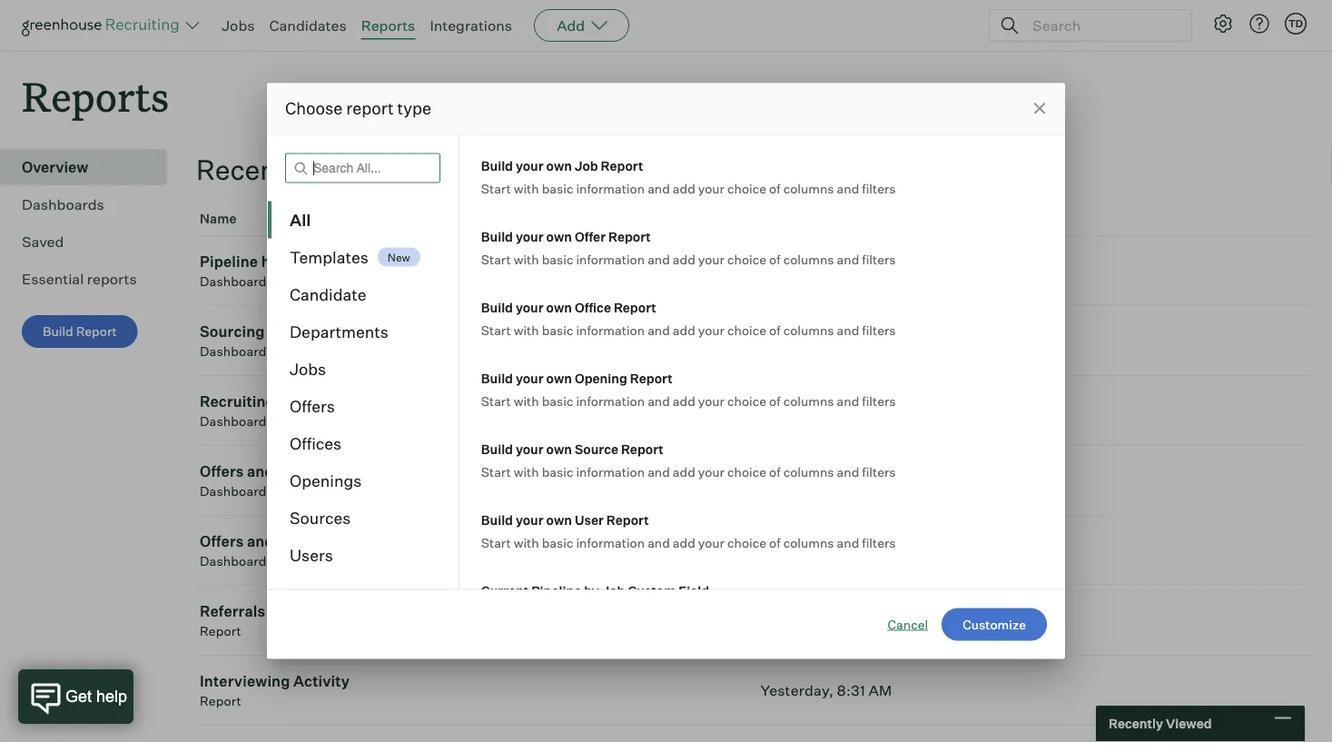 Task type: locate. For each thing, give the bounding box(es) containing it.
add up build your own opening report start with basic information and add your choice of columns and filters
[[673, 323, 696, 338]]

customize
[[963, 616, 1027, 632]]

6 own from the top
[[546, 512, 572, 528]]

4 information from the top
[[576, 393, 645, 409]]

own
[[546, 158, 572, 174], [546, 229, 572, 245], [546, 300, 572, 316], [546, 371, 572, 387], [546, 442, 572, 457], [546, 512, 572, 528]]

own inside the "build your own office report start with basic information and add your choice of columns and filters"
[[546, 300, 572, 316]]

with for build your own offer report start with basic information and add your choice of columns and filters
[[514, 252, 539, 268]]

hiring down sources at the bottom left of page
[[277, 533, 320, 551]]

basic inside build your own job report start with basic information and add your choice of columns and filters
[[542, 181, 574, 197]]

of for build your own job report
[[770, 181, 781, 197]]

offers inside choose report type "dialog"
[[290, 396, 335, 416]]

1 vertical spatial recently
[[1109, 716, 1164, 732]]

recently
[[196, 153, 308, 187], [1109, 716, 1164, 732]]

add for build your own user report
[[673, 535, 696, 551]]

health
[[261, 253, 307, 271]]

job inside build your own job report start with basic information and add your choice of columns and filters
[[575, 158, 598, 174]]

1 horizontal spatial pipeline
[[532, 583, 582, 599]]

with inside build your own source report start with basic information and add your choice of columns and filters
[[514, 464, 539, 480]]

report right "source"
[[621, 442, 664, 457]]

information inside build your own user report start with basic information and add your choice of columns and filters
[[576, 535, 645, 551]]

add up build your own source report start with basic information and add your choice of columns and filters
[[673, 393, 696, 409]]

basic inside build your own source report start with basic information and add your choice of columns and filters
[[542, 464, 574, 480]]

add up 'field'
[[673, 535, 696, 551]]

information inside build your own source report start with basic information and add your choice of columns and filters
[[576, 464, 645, 480]]

am right 8:31
[[869, 682, 893, 700]]

1 vertical spatial jobs
[[290, 359, 326, 379]]

1 add from the top
[[673, 181, 696, 197]]

2 of from the top
[[770, 252, 781, 268]]

report inside the "build your own office report start with basic information and add your choice of columns and filters"
[[614, 300, 657, 316]]

columns for build your own office report start with basic information and add your choice of columns and filters
[[784, 323, 835, 338]]

start
[[481, 181, 511, 197], [481, 252, 511, 268], [481, 323, 511, 338], [481, 393, 511, 409], [481, 464, 511, 480], [481, 535, 511, 551]]

4 with from the top
[[514, 393, 539, 409]]

information inside the "build your own office report start with basic information and add your choice of columns and filters"
[[576, 323, 645, 338]]

4 columns from the top
[[784, 393, 835, 409]]

columns inside build your own offer report start with basic information and add your choice of columns and filters
[[784, 252, 835, 268]]

start inside build your own opening report start with basic information and add your choice of columns and filters
[[481, 393, 511, 409]]

6 columns from the top
[[784, 535, 835, 551]]

recently for recently viewed
[[1109, 716, 1164, 732]]

1 choice from the top
[[728, 181, 767, 197]]

1 vertical spatial today, 2:53 pm
[[761, 402, 868, 420]]

2 start from the top
[[481, 252, 511, 268]]

yesterday, 8:31 am
[[761, 682, 893, 700]]

viewed
[[1166, 716, 1213, 732]]

5 dashboard from the top
[[200, 553, 267, 569]]

own inside build your own user report start with basic information and add your choice of columns and filters
[[546, 512, 572, 528]]

1 vertical spatial pipeline
[[532, 583, 582, 599]]

filters for build your own job report start with basic information and add your choice of columns and filters
[[862, 181, 896, 197]]

4 start from the top
[[481, 393, 511, 409]]

pm
[[846, 262, 868, 280], [845, 332, 868, 350], [845, 402, 868, 420], [845, 472, 868, 490], [843, 542, 866, 560]]

build your own opening report start with basic information and add your choice of columns and filters
[[481, 371, 896, 409]]

start inside build your own source report start with basic information and add your choice of columns and filters
[[481, 464, 511, 480]]

1 yesterday, from the top
[[761, 612, 834, 630]]

report right user
[[607, 512, 649, 528]]

offers and hiring dashboard
[[200, 463, 320, 499], [200, 533, 320, 569]]

overview link
[[22, 156, 160, 178]]

columns inside build your own source report start with basic information and add your choice of columns and filters
[[784, 464, 835, 480]]

1 vertical spatial offers and hiring dashboard
[[200, 533, 320, 569]]

own for office
[[546, 300, 572, 316]]

5 choice from the top
[[728, 464, 767, 480]]

2 vertical spatial offers
[[200, 533, 244, 551]]

with inside build your own job report start with basic information and add your choice of columns and filters
[[514, 181, 539, 197]]

0 horizontal spatial pipeline
[[200, 253, 258, 271]]

1 vertical spatial 2:53
[[811, 402, 842, 420]]

1 information from the top
[[576, 181, 645, 197]]

sources
[[290, 508, 351, 528]]

yesterday, for yesterday, 8:35 am
[[761, 612, 834, 630]]

filters inside build your own offer report start with basic information and add your choice of columns and filters
[[862, 252, 896, 268]]

with inside build your own opening report start with basic information and add your choice of columns and filters
[[514, 393, 539, 409]]

report inside build your own offer report start with basic information and add your choice of columns and filters
[[609, 229, 651, 245]]

dashboards link
[[22, 194, 160, 216]]

interviewing
[[200, 672, 290, 691]]

report up offer at the top of the page
[[601, 158, 644, 174]]

of inside build your own source report start with basic information and add your choice of columns and filters
[[770, 464, 781, 480]]

1 horizontal spatial jobs
[[290, 359, 326, 379]]

add button
[[534, 9, 630, 42]]

choice for build your own offer report
[[728, 252, 767, 268]]

filters inside build your own user report start with basic information and add your choice of columns and filters
[[862, 535, 896, 551]]

hiring down offices
[[277, 463, 320, 481]]

today, 2:53 pm for dashboard
[[761, 402, 868, 420]]

5 with from the top
[[514, 464, 539, 480]]

2 dashboard from the top
[[200, 344, 267, 360]]

choice up build your own offer report start with basic information and add your choice of columns and filters
[[728, 181, 767, 197]]

0 horizontal spatial jobs
[[222, 16, 255, 35]]

6 of from the top
[[770, 535, 781, 551]]

3 choice from the top
[[728, 323, 767, 338]]

6 basic from the top
[[542, 535, 574, 551]]

2 2:53 from the top
[[811, 402, 842, 420]]

4 own from the top
[[546, 371, 572, 387]]

today,
[[761, 262, 807, 280], [761, 332, 807, 350], [761, 402, 807, 420], [761, 472, 807, 490], [761, 542, 807, 560]]

columns inside build your own job report start with basic information and add your choice of columns and filters
[[784, 181, 835, 197]]

start inside build your own job report start with basic information and add your choice of columns and filters
[[481, 181, 511, 197]]

2:53
[[811, 332, 842, 350], [811, 402, 842, 420], [811, 472, 842, 490]]

departments
[[290, 322, 389, 342]]

5 own from the top
[[546, 442, 572, 457]]

5 filters from the top
[[862, 464, 896, 480]]

3 today, from the top
[[761, 402, 807, 420]]

report down essential reports link
[[76, 324, 117, 340]]

start inside build your own user report start with basic information and add your choice of columns and filters
[[481, 535, 511, 551]]

jobs up efficiency
[[290, 359, 326, 379]]

filters for build your own opening report start with basic information and add your choice of columns and filters
[[862, 393, 896, 409]]

choice up build your own user report start with basic information and add your choice of columns and filters
[[728, 464, 767, 480]]

3 information from the top
[[576, 323, 645, 338]]

cancel
[[888, 616, 929, 632]]

information down user
[[576, 535, 645, 551]]

information down offer at the top of the page
[[576, 252, 645, 268]]

1 dashboard from the top
[[200, 274, 267, 290]]

saved link
[[22, 231, 160, 253]]

3 own from the top
[[546, 300, 572, 316]]

filters inside build your own source report start with basic information and add your choice of columns and filters
[[862, 464, 896, 480]]

of inside build your own offer report start with basic information and add your choice of columns and filters
[[770, 252, 781, 268]]

0 vertical spatial reports
[[361, 16, 416, 35]]

1 own from the top
[[546, 158, 572, 174]]

report inside build your own user report start with basic information and add your choice of columns and filters
[[607, 512, 649, 528]]

field
[[679, 583, 710, 599]]

3 today, 2:53 pm from the top
[[761, 472, 868, 490]]

3 filters from the top
[[862, 323, 896, 338]]

information up offer at the top of the page
[[576, 181, 645, 197]]

3 dashboard from the top
[[200, 414, 267, 429]]

6 start from the top
[[481, 535, 511, 551]]

of
[[770, 181, 781, 197], [770, 252, 781, 268], [770, 323, 781, 338], [770, 393, 781, 409], [770, 464, 781, 480], [770, 535, 781, 551]]

information inside build your own opening report start with basic information and add your choice of columns and filters
[[576, 393, 645, 409]]

essential reports link
[[22, 268, 160, 290]]

1 vertical spatial offers
[[200, 463, 244, 481]]

add up build your own offer report start with basic information and add your choice of columns and filters
[[673, 181, 696, 197]]

offers and hiring dashboard for today, 2:53 pm
[[200, 463, 320, 499]]

am right 8:35
[[873, 612, 896, 630]]

3 columns from the top
[[784, 323, 835, 338]]

configure image
[[1213, 13, 1235, 35]]

start for build your own source report start with basic information and add your choice of columns and filters
[[481, 464, 511, 480]]

filters
[[862, 181, 896, 197], [862, 252, 896, 268], [862, 323, 896, 338], [862, 393, 896, 409], [862, 464, 896, 480], [862, 535, 896, 551]]

2 filters from the top
[[862, 252, 896, 268]]

build inside the "build your own office report start with basic information and add your choice of columns and filters"
[[481, 300, 513, 316]]

1 horizontal spatial reports
[[361, 16, 416, 35]]

report right office at the top of page
[[614, 300, 657, 316]]

choice up build your own source report start with basic information and add your choice of columns and filters
[[728, 393, 767, 409]]

2 choice from the top
[[728, 252, 767, 268]]

0 vertical spatial pipeline
[[200, 253, 258, 271]]

choice inside build your own job report start with basic information and add your choice of columns and filters
[[728, 181, 767, 197]]

add inside build your own job report start with basic information and add your choice of columns and filters
[[673, 181, 696, 197]]

pipeline down name
[[200, 253, 258, 271]]

information down opening
[[576, 393, 645, 409]]

6 filters from the top
[[862, 535, 896, 551]]

own inside build your own job report start with basic information and add your choice of columns and filters
[[546, 158, 572, 174]]

add up the "build your own office report start with basic information and add your choice of columns and filters"
[[673, 252, 696, 268]]

report right offer at the top of the page
[[609, 229, 651, 245]]

and
[[648, 181, 670, 197], [837, 181, 860, 197], [648, 252, 670, 268], [837, 252, 860, 268], [648, 323, 670, 338], [837, 323, 860, 338], [648, 393, 670, 409], [837, 393, 860, 409], [247, 463, 274, 481], [648, 464, 670, 480], [837, 464, 860, 480], [247, 533, 274, 551], [648, 535, 670, 551], [837, 535, 860, 551]]

report inside interviewing activity report
[[200, 693, 242, 709]]

today, 2:54 pm
[[761, 262, 868, 280]]

2 add from the top
[[673, 252, 696, 268]]

job up offer at the top of the page
[[575, 158, 598, 174]]

6 add from the top
[[673, 535, 696, 551]]

start for build your own job report start with basic information and add your choice of columns and filters
[[481, 181, 511, 197]]

start inside the "build your own office report start with basic information and add your choice of columns and filters"
[[481, 323, 511, 338]]

am
[[873, 612, 896, 630], [869, 682, 893, 700]]

filters for build your own office report start with basic information and add your choice of columns and filters
[[862, 323, 896, 338]]

start for build your own user report start with basic information and add your choice of columns and filters
[[481, 535, 511, 551]]

offers up referrals
[[200, 533, 244, 551]]

choice inside build your own source report start with basic information and add your choice of columns and filters
[[728, 464, 767, 480]]

choice inside build your own user report start with basic information and add your choice of columns and filters
[[728, 535, 767, 551]]

new
[[388, 250, 410, 264]]

4 filters from the top
[[862, 393, 896, 409]]

2 offers and hiring dashboard from the top
[[200, 533, 320, 569]]

add
[[557, 16, 585, 35]]

templates
[[290, 247, 369, 267]]

of for build your own opening report
[[770, 393, 781, 409]]

reports
[[87, 270, 137, 288]]

jobs link
[[222, 16, 255, 35]]

add up build your own user report start with basic information and add your choice of columns and filters
[[673, 464, 696, 480]]

report inside build your own opening report start with basic information and add your choice of columns and filters
[[630, 371, 673, 387]]

choice for build your own office report
[[728, 323, 767, 338]]

2 hiring from the top
[[277, 533, 320, 551]]

over
[[269, 603, 303, 621]]

viewed
[[314, 153, 404, 187]]

build report button
[[22, 315, 138, 348]]

information for opening
[[576, 393, 645, 409]]

choice inside build your own offer report start with basic information and add your choice of columns and filters
[[728, 252, 767, 268]]

yesterday, left 8:35
[[761, 612, 834, 630]]

2 information from the top
[[576, 252, 645, 268]]

1 start from the top
[[481, 181, 511, 197]]

choice left 2:54
[[728, 252, 767, 268]]

information down "source"
[[576, 464, 645, 480]]

choice
[[728, 181, 767, 197], [728, 252, 767, 268], [728, 323, 767, 338], [728, 393, 767, 409], [728, 464, 767, 480], [728, 535, 767, 551]]

Search text field
[[1028, 12, 1176, 39]]

1 basic from the top
[[542, 181, 574, 197]]

4 choice from the top
[[728, 393, 767, 409]]

basic for source
[[542, 464, 574, 480]]

1 vertical spatial job
[[602, 583, 625, 599]]

sourcing dashboard
[[200, 323, 267, 360]]

report inside build your own job report start with basic information and add your choice of columns and filters
[[601, 158, 644, 174]]

with inside the "build your own office report start with basic information and add your choice of columns and filters"
[[514, 323, 539, 338]]

4 basic from the top
[[542, 393, 574, 409]]

3 with from the top
[[514, 323, 539, 338]]

1 2:53 from the top
[[811, 332, 842, 350]]

start inside build your own offer report start with basic information and add your choice of columns and filters
[[481, 252, 511, 268]]

columns inside build your own user report start with basic information and add your choice of columns and filters
[[784, 535, 835, 551]]

basic inside build your own user report start with basic information and add your choice of columns and filters
[[542, 535, 574, 551]]

2 own from the top
[[546, 229, 572, 245]]

candidates
[[269, 16, 347, 35]]

5 columns from the top
[[784, 464, 835, 480]]

3 basic from the top
[[542, 323, 574, 338]]

own for job
[[546, 158, 572, 174]]

0 vertical spatial 2:53
[[811, 332, 842, 350]]

own inside build your own offer report start with basic information and add your choice of columns and filters
[[546, 229, 572, 245]]

6 with from the top
[[514, 535, 539, 551]]

offers and hiring dashboard down offices
[[200, 463, 320, 499]]

of inside build your own job report start with basic information and add your choice of columns and filters
[[770, 181, 781, 197]]

recently viewed
[[1109, 716, 1213, 732]]

of for build your own source report
[[770, 464, 781, 480]]

job
[[575, 158, 598, 174], [602, 583, 625, 599]]

pipeline inside choose report type "dialog"
[[532, 583, 582, 599]]

add inside build your own opening report start with basic information and add your choice of columns and filters
[[673, 393, 696, 409]]

3 2:53 from the top
[[811, 472, 842, 490]]

1 with from the top
[[514, 181, 539, 197]]

columns inside build your own opening report start with basic information and add your choice of columns and filters
[[784, 393, 835, 409]]

1 horizontal spatial job
[[602, 583, 625, 599]]

columns for build your own user report start with basic information and add your choice of columns and filters
[[784, 535, 835, 551]]

4 of from the top
[[770, 393, 781, 409]]

add for build your own job report
[[673, 181, 696, 197]]

add inside build your own offer report start with basic information and add your choice of columns and filters
[[673, 252, 696, 268]]

information inside build your own job report start with basic information and add your choice of columns and filters
[[576, 181, 645, 197]]

hiring
[[277, 463, 320, 481], [277, 533, 320, 551]]

report right opening
[[630, 371, 673, 387]]

0 vertical spatial hiring
[[277, 463, 320, 481]]

job right by
[[602, 583, 625, 599]]

build inside button
[[43, 324, 73, 340]]

filters for build your own offer report start with basic information and add your choice of columns and filters
[[862, 252, 896, 268]]

choice left "1:50" at the right bottom of page
[[728, 535, 767, 551]]

build inside build your own offer report start with basic information and add your choice of columns and filters
[[481, 229, 513, 245]]

3 of from the top
[[770, 323, 781, 338]]

of inside build your own opening report start with basic information and add your choice of columns and filters
[[770, 393, 781, 409]]

filters inside the "build your own office report start with basic information and add your choice of columns and filters"
[[862, 323, 896, 338]]

5 of from the top
[[770, 464, 781, 480]]

6 information from the top
[[576, 535, 645, 551]]

1 today, from the top
[[761, 262, 807, 280]]

1 vertical spatial hiring
[[277, 533, 320, 551]]

report for build your own user report
[[607, 512, 649, 528]]

offer
[[575, 229, 606, 245]]

report inside build your own source report start with basic information and add your choice of columns and filters
[[621, 442, 664, 457]]

columns for build your own source report start with basic information and add your choice of columns and filters
[[784, 464, 835, 480]]

0 vertical spatial offers and hiring dashboard
[[200, 463, 320, 499]]

report
[[601, 158, 644, 174], [609, 229, 651, 245], [614, 300, 657, 316], [76, 324, 117, 340], [630, 371, 673, 387], [621, 442, 664, 457], [607, 512, 649, 528], [200, 623, 242, 639], [200, 693, 242, 709]]

1 vertical spatial am
[[869, 682, 893, 700]]

with inside build your own offer report start with basic information and add your choice of columns and filters
[[514, 252, 539, 268]]

columns inside the "build your own office report start with basic information and add your choice of columns and filters"
[[784, 323, 835, 338]]

today, 2:53 pm
[[761, 332, 868, 350], [761, 402, 868, 420], [761, 472, 868, 490]]

offers for today, 1:50 pm
[[200, 533, 244, 551]]

5 start from the top
[[481, 464, 511, 480]]

own inside build your own source report start with basic information and add your choice of columns and filters
[[546, 442, 572, 457]]

pipeline left by
[[532, 583, 582, 599]]

of inside build your own user report start with basic information and add your choice of columns and filters
[[770, 535, 781, 551]]

0 vertical spatial job
[[575, 158, 598, 174]]

3 start from the top
[[481, 323, 511, 338]]

basic
[[542, 181, 574, 197], [542, 252, 574, 268], [542, 323, 574, 338], [542, 393, 574, 409], [542, 464, 574, 480], [542, 535, 574, 551]]

filters inside build your own opening report start with basic information and add your choice of columns and filters
[[862, 393, 896, 409]]

4 add from the top
[[673, 393, 696, 409]]

information inside build your own offer report start with basic information and add your choice of columns and filters
[[576, 252, 645, 268]]

1 offers and hiring dashboard from the top
[[200, 463, 320, 499]]

reports right candidates at the top left of page
[[361, 16, 416, 35]]

referrals
[[200, 603, 265, 621]]

build
[[481, 158, 513, 174], [481, 229, 513, 245], [481, 300, 513, 316], [43, 324, 73, 340], [481, 371, 513, 387], [481, 442, 513, 457], [481, 512, 513, 528]]

information down office at the top of page
[[576, 323, 645, 338]]

2 with from the top
[[514, 252, 539, 268]]

0 vertical spatial am
[[873, 612, 896, 630]]

build inside build your own opening report start with basic information and add your choice of columns and filters
[[481, 371, 513, 387]]

1 horizontal spatial recently
[[1109, 716, 1164, 732]]

of for build your own user report
[[770, 535, 781, 551]]

dashboard
[[200, 274, 267, 290], [200, 344, 267, 360], [200, 414, 267, 429], [200, 484, 267, 499], [200, 553, 267, 569]]

0 vertical spatial recently
[[196, 153, 308, 187]]

your
[[516, 158, 544, 174], [699, 181, 725, 197], [516, 229, 544, 245], [699, 252, 725, 268], [516, 300, 544, 316], [699, 323, 725, 338], [516, 371, 544, 387], [699, 393, 725, 409], [516, 442, 544, 457], [699, 464, 725, 480], [516, 512, 544, 528], [699, 535, 725, 551]]

offers up offices
[[290, 396, 335, 416]]

pipeline
[[200, 253, 258, 271], [532, 583, 582, 599]]

basic inside build your own offer report start with basic information and add your choice of columns and filters
[[542, 252, 574, 268]]

today, 1:50 pm
[[761, 542, 866, 560]]

name
[[200, 211, 237, 227]]

2:54
[[811, 262, 842, 280]]

add inside the "build your own office report start with basic information and add your choice of columns and filters"
[[673, 323, 696, 338]]

1 filters from the top
[[862, 181, 896, 197]]

build your own user report start with basic information and add your choice of columns and filters
[[481, 512, 896, 551]]

add inside build your own source report start with basic information and add your choice of columns and filters
[[673, 464, 696, 480]]

recently left viewed
[[1109, 716, 1164, 732]]

report down interviewing
[[200, 693, 242, 709]]

choice for build your own user report
[[728, 535, 767, 551]]

0 horizontal spatial job
[[575, 158, 598, 174]]

choice up build your own opening report start with basic information and add your choice of columns and filters
[[728, 323, 767, 338]]

1:50
[[811, 542, 840, 560]]

jobs inside choose report type "dialog"
[[290, 359, 326, 379]]

columns for build your own offer report start with basic information and add your choice of columns and filters
[[784, 252, 835, 268]]

2 vertical spatial 2:53
[[811, 472, 842, 490]]

columns
[[784, 181, 835, 197], [784, 252, 835, 268], [784, 323, 835, 338], [784, 393, 835, 409], [784, 464, 835, 480], [784, 535, 835, 551]]

basic inside the "build your own office report start with basic information and add your choice of columns and filters"
[[542, 323, 574, 338]]

recently up name
[[196, 153, 308, 187]]

cancel link
[[888, 616, 929, 634]]

5 information from the top
[[576, 464, 645, 480]]

report down referrals
[[200, 623, 242, 639]]

0 vertical spatial today, 2:53 pm
[[761, 332, 868, 350]]

information for job
[[576, 181, 645, 197]]

offers down the recruiting
[[200, 463, 244, 481]]

offers and hiring dashboard up over
[[200, 533, 320, 569]]

of inside the "build your own office report start with basic information and add your choice of columns and filters"
[[770, 323, 781, 338]]

hiring for today, 2:53 pm
[[277, 463, 320, 481]]

0 vertical spatial yesterday,
[[761, 612, 834, 630]]

current pipeline by job custom field
[[481, 583, 710, 599]]

build inside build your own job report start with basic information and add your choice of columns and filters
[[481, 158, 513, 174]]

build inside build your own source report start with basic information and add your choice of columns and filters
[[481, 442, 513, 457]]

6 choice from the top
[[728, 535, 767, 551]]

start for build your own offer report start with basic information and add your choice of columns and filters
[[481, 252, 511, 268]]

current
[[481, 583, 529, 599]]

1 of from the top
[[770, 181, 781, 197]]

0 horizontal spatial recently
[[196, 153, 308, 187]]

choice for build your own job report
[[728, 181, 767, 197]]

build inside build your own user report start with basic information and add your choice of columns and filters
[[481, 512, 513, 528]]

choice inside build your own opening report start with basic information and add your choice of columns and filters
[[728, 393, 767, 409]]

basic inside build your own opening report start with basic information and add your choice of columns and filters
[[542, 393, 574, 409]]

with for build your own opening report start with basic information and add your choice of columns and filters
[[514, 393, 539, 409]]

2 columns from the top
[[784, 252, 835, 268]]

2 basic from the top
[[542, 252, 574, 268]]

with inside build your own user report start with basic information and add your choice of columns and filters
[[514, 535, 539, 551]]

0 vertical spatial jobs
[[222, 16, 255, 35]]

2:53 for dashboard
[[811, 402, 842, 420]]

1 columns from the top
[[784, 181, 835, 197]]

2 vertical spatial today, 2:53 pm
[[761, 472, 868, 490]]

0 vertical spatial offers
[[290, 396, 335, 416]]

5 basic from the top
[[542, 464, 574, 480]]

jobs left candidates at the top left of page
[[222, 16, 255, 35]]

2 yesterday, from the top
[[761, 682, 834, 700]]

build for build your own offer report start with basic information and add your choice of columns and filters
[[481, 229, 513, 245]]

own inside build your own opening report start with basic information and add your choice of columns and filters
[[546, 371, 572, 387]]

choice inside the "build your own office report start with basic information and add your choice of columns and filters"
[[728, 323, 767, 338]]

1 hiring from the top
[[277, 463, 320, 481]]

5 today, from the top
[[761, 542, 807, 560]]

filters inside build your own job report start with basic information and add your choice of columns and filters
[[862, 181, 896, 197]]

offices
[[290, 433, 342, 453]]

own for source
[[546, 442, 572, 457]]

reports
[[361, 16, 416, 35], [22, 69, 169, 123]]

yesterday, left 8:31
[[761, 682, 834, 700]]

1 vertical spatial yesterday,
[[761, 682, 834, 700]]

reports down greenhouse recruiting image
[[22, 69, 169, 123]]

build your own source report start with basic information and add your choice of columns and filters
[[481, 442, 896, 480]]

2 today, 2:53 pm from the top
[[761, 402, 868, 420]]

5 add from the top
[[673, 464, 696, 480]]

add inside build your own user report start with basic information and add your choice of columns and filters
[[673, 535, 696, 551]]

3 add from the top
[[673, 323, 696, 338]]

office
[[575, 300, 611, 316]]

offers
[[290, 396, 335, 416], [200, 463, 244, 481], [200, 533, 244, 551]]

8:35
[[837, 612, 869, 630]]

1 vertical spatial reports
[[22, 69, 169, 123]]



Task type: describe. For each thing, give the bounding box(es) containing it.
of for build your own offer report
[[770, 252, 781, 268]]

interviewing activity report
[[200, 672, 350, 709]]

build your own office report start with basic information and add your choice of columns and filters
[[481, 300, 896, 338]]

integrations link
[[430, 16, 513, 35]]

report for build your own office report
[[614, 300, 657, 316]]

report inside button
[[76, 324, 117, 340]]

recruiting
[[200, 393, 275, 411]]

pipeline health dashboard
[[200, 253, 307, 290]]

build your own job report start with basic information and add your choice of columns and filters
[[481, 158, 896, 197]]

basic for user
[[542, 535, 574, 551]]

type
[[398, 98, 432, 119]]

add for build your own offer report
[[673, 252, 696, 268]]

choose
[[285, 98, 343, 119]]

dashboard inside recruiting efficiency dashboard
[[200, 414, 267, 429]]

build for build your own source report start with basic information and add your choice of columns and filters
[[481, 442, 513, 457]]

0 horizontal spatial reports
[[22, 69, 169, 123]]

overview
[[22, 158, 88, 176]]

build your own offer report start with basic information and add your choice of columns and filters
[[481, 229, 896, 268]]

basic for opening
[[542, 393, 574, 409]]

sourcing
[[200, 323, 265, 341]]

am for yesterday, 8:35 am
[[873, 612, 896, 630]]

customize button
[[942, 608, 1048, 641]]

filters for build your own source report start with basic information and add your choice of columns and filters
[[862, 464, 896, 480]]

td button
[[1282, 9, 1311, 38]]

own for user
[[546, 512, 572, 528]]

build for build your own opening report start with basic information and add your choice of columns and filters
[[481, 371, 513, 387]]

time
[[306, 603, 343, 621]]

build for build your own user report start with basic information and add your choice of columns and filters
[[481, 512, 513, 528]]

referrals over time report
[[200, 603, 343, 639]]

hiring for today, 1:50 pm
[[277, 533, 320, 551]]

today, 2:53 pm for hiring
[[761, 472, 868, 490]]

choose report type dialog
[[267, 71, 1066, 659]]

own for opening
[[546, 371, 572, 387]]

information for offer
[[576, 252, 645, 268]]

yesterday, for yesterday, 8:31 am
[[761, 682, 834, 700]]

of for build your own office report
[[770, 323, 781, 338]]

8:31
[[837, 682, 866, 700]]

recently viewed
[[196, 153, 404, 187]]

1 today, 2:53 pm from the top
[[761, 332, 868, 350]]

custom
[[628, 583, 676, 599]]

4 today, from the top
[[761, 472, 807, 490]]

columns for build your own job report start with basic information and add your choice of columns and filters
[[784, 181, 835, 197]]

choice for build your own opening report
[[728, 393, 767, 409]]

recently for recently viewed
[[196, 153, 308, 187]]

td
[[1289, 17, 1304, 30]]

build for build your own office report start with basic information and add your choice of columns and filters
[[481, 300, 513, 316]]

offers for today, 2:53 pm
[[200, 463, 244, 481]]

report for build your own offer report
[[609, 229, 651, 245]]

job for report
[[575, 158, 598, 174]]

2 today, from the top
[[761, 332, 807, 350]]

yesterday, 8:35 am
[[761, 612, 896, 630]]

activity
[[293, 672, 350, 691]]

Search All... text field
[[285, 153, 440, 183]]

reports link
[[361, 16, 416, 35]]

start for build your own opening report start with basic information and add your choice of columns and filters
[[481, 393, 511, 409]]

basic for offer
[[542, 252, 574, 268]]

information for user
[[576, 535, 645, 551]]

add for build your own office report
[[673, 323, 696, 338]]

all
[[290, 210, 311, 230]]

offers and hiring dashboard for today, 1:50 pm
[[200, 533, 320, 569]]

user
[[575, 512, 604, 528]]

essential reports
[[22, 270, 137, 288]]

integrations
[[430, 16, 513, 35]]

pipeline inside pipeline health dashboard
[[200, 253, 258, 271]]

essential
[[22, 270, 84, 288]]

report for build your own opening report
[[630, 371, 673, 387]]

openings
[[290, 471, 362, 491]]

users
[[290, 545, 333, 565]]

efficiency
[[278, 393, 348, 411]]

build for build report
[[43, 324, 73, 340]]

report
[[346, 98, 394, 119]]

by
[[584, 583, 599, 599]]

build for build your own job report start with basic information and add your choice of columns and filters
[[481, 158, 513, 174]]

dashboards
[[22, 196, 104, 214]]

4 dashboard from the top
[[200, 484, 267, 499]]

choice for build your own source report
[[728, 464, 767, 480]]

report for build your own source report
[[621, 442, 664, 457]]

basic for job
[[542, 181, 574, 197]]

start for build your own office report start with basic information and add your choice of columns and filters
[[481, 323, 511, 338]]

greenhouse recruiting image
[[22, 15, 185, 36]]

with for build your own job report start with basic information and add your choice of columns and filters
[[514, 181, 539, 197]]

with for build your own source report start with basic information and add your choice of columns and filters
[[514, 464, 539, 480]]

information for source
[[576, 464, 645, 480]]

report inside referrals over time report
[[200, 623, 242, 639]]

build report
[[43, 324, 117, 340]]

information for office
[[576, 323, 645, 338]]

source
[[575, 442, 619, 457]]

with for build your own office report start with basic information and add your choice of columns and filters
[[514, 323, 539, 338]]

candidate
[[290, 284, 367, 304]]

add for build your own opening report
[[673, 393, 696, 409]]

add for build your own source report
[[673, 464, 696, 480]]

dashboard inside pipeline health dashboard
[[200, 274, 267, 290]]

candidates link
[[269, 16, 347, 35]]

opening
[[575, 371, 628, 387]]

recruiting efficiency dashboard
[[200, 393, 348, 429]]

filters for build your own user report start with basic information and add your choice of columns and filters
[[862, 535, 896, 551]]

am for yesterday, 8:31 am
[[869, 682, 893, 700]]

with for build your own user report start with basic information and add your choice of columns and filters
[[514, 535, 539, 551]]

report for build your own job report
[[601, 158, 644, 174]]

basic for office
[[542, 323, 574, 338]]

saved
[[22, 233, 64, 251]]

job for custom
[[602, 583, 625, 599]]

columns for build your own opening report start with basic information and add your choice of columns and filters
[[784, 393, 835, 409]]

2:53 for hiring
[[811, 472, 842, 490]]

own for offer
[[546, 229, 572, 245]]

td button
[[1286, 13, 1307, 35]]

choose report type
[[285, 98, 432, 119]]



Task type: vqa. For each thing, say whether or not it's contained in the screenshot.
Onsite
no



